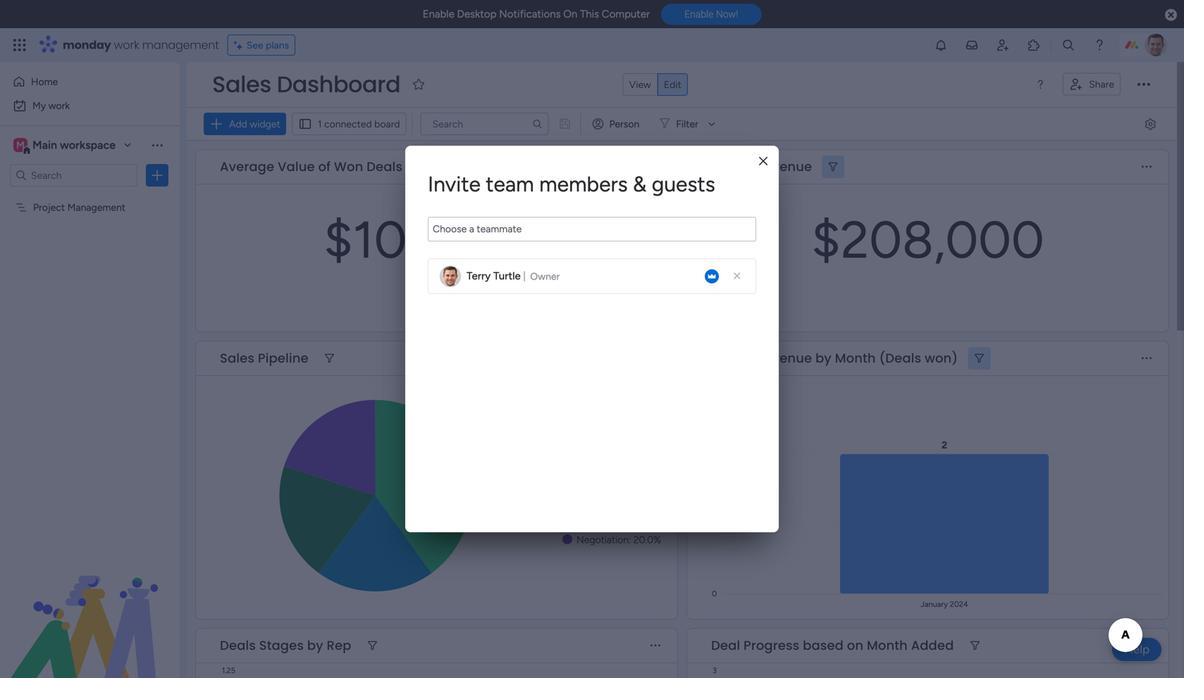 Task type: locate. For each thing, give the bounding box(es) containing it.
lottie animation image
[[0, 536, 180, 679]]

2 vertical spatial more dots image
[[1142, 641, 1152, 652]]

work right monday
[[114, 37, 139, 53]]

1 vertical spatial work
[[48, 100, 70, 112]]

now!
[[716, 8, 738, 20]]

home link
[[8, 70, 171, 93]]

enable
[[423, 8, 455, 20], [685, 8, 714, 20]]

on
[[847, 637, 864, 655]]

deals inside field
[[367, 158, 403, 176]]

Sales Dashboard field
[[209, 69, 404, 100]]

negotiation
[[577, 534, 629, 546]]

1 horizontal spatial by
[[816, 350, 832, 368]]

actual
[[711, 158, 753, 176], [711, 350, 753, 368]]

1 more dots image from the top
[[1142, 162, 1152, 172]]

0 horizontal spatial enable
[[423, 8, 455, 20]]

search everything image
[[1062, 38, 1076, 52]]

1 vertical spatial deals
[[220, 637, 256, 655]]

help
[[1125, 643, 1150, 657]]

close image
[[759, 156, 768, 167]]

1 horizontal spatial work
[[114, 37, 139, 53]]

0 horizontal spatial by
[[307, 637, 323, 655]]

None text field
[[428, 217, 756, 242]]

average
[[220, 158, 274, 176]]

by for revenue
[[816, 350, 832, 368]]

enable now! button
[[661, 4, 762, 25]]

sales inside 'sales dashboard' banner
[[212, 69, 271, 100]]

enable left desktop
[[423, 8, 455, 20]]

option
[[0, 195, 180, 198]]

Choose a teammate text field
[[428, 217, 756, 242]]

none search field inside 'sales dashboard' banner
[[421, 113, 549, 135]]

deals left stages
[[220, 637, 256, 655]]

1 vertical spatial revenue
[[756, 350, 812, 368]]

person
[[609, 118, 640, 130]]

1
[[318, 118, 322, 130]]

sales left pipeline on the left of the page
[[220, 350, 255, 368]]

actual revenue by month (deals won)
[[711, 350, 958, 368]]

Actual Revenue field
[[708, 158, 816, 176]]

deals right won
[[367, 158, 403, 176]]

0 vertical spatial more dots image
[[1142, 162, 1152, 172]]

my
[[32, 100, 46, 112]]

$208,000
[[812, 209, 1045, 271]]

month
[[835, 350, 876, 368], [867, 637, 908, 655]]

1 horizontal spatial deals
[[367, 158, 403, 176]]

add
[[229, 118, 247, 130]]

1 vertical spatial more dots image
[[1142, 354, 1152, 364]]

3 more dots image from the top
[[1142, 641, 1152, 652]]

enable desktop notifications on this computer
[[423, 8, 650, 20]]

management
[[67, 202, 126, 214]]

on
[[563, 8, 578, 20]]

home option
[[8, 70, 171, 93]]

0 vertical spatial deals
[[367, 158, 403, 176]]

(deals
[[879, 350, 922, 368]]

main workspace
[[32, 139, 116, 152]]

project
[[33, 202, 65, 214]]

month left (deals
[[835, 350, 876, 368]]

0 horizontal spatial work
[[48, 100, 70, 112]]

more dots image
[[1142, 162, 1152, 172], [1142, 354, 1152, 364], [1142, 641, 1152, 652]]

20.0%
[[634, 534, 661, 546]]

deals
[[367, 158, 403, 176], [220, 637, 256, 655]]

more dots image
[[651, 641, 661, 652]]

workspace image
[[13, 137, 27, 153]]

view
[[629, 79, 651, 91]]

won)
[[925, 350, 958, 368]]

negotiation : 20.0%
[[577, 534, 661, 546]]

terry turtle link
[[467, 270, 521, 283]]

sales for sales pipeline
[[220, 350, 255, 368]]

month right on
[[867, 637, 908, 655]]

2 more dots image from the top
[[1142, 354, 1152, 364]]

revenue
[[756, 158, 812, 176], [756, 350, 812, 368]]

this
[[580, 8, 599, 20]]

actual inside "actual revenue by month (deals won)" field
[[711, 350, 753, 368]]

work right my
[[48, 100, 70, 112]]

0 vertical spatial sales
[[212, 69, 271, 100]]

my work option
[[8, 94, 171, 117]]

0 vertical spatial work
[[114, 37, 139, 53]]

value
[[278, 158, 315, 176]]

update feed image
[[965, 38, 979, 52]]

help image
[[1093, 38, 1107, 52]]

actual inside actual revenue field
[[711, 158, 753, 176]]

enable inside button
[[685, 8, 714, 20]]

sales dashboard banner
[[187, 62, 1177, 141]]

invite
[[428, 172, 481, 197]]

1 vertical spatial by
[[307, 637, 323, 655]]

sales
[[212, 69, 271, 100], [220, 350, 255, 368]]

1 enable from the left
[[423, 8, 455, 20]]

:
[[629, 534, 631, 546]]

average value of won deals
[[220, 158, 403, 176]]

1 actual from the top
[[711, 158, 753, 176]]

work inside option
[[48, 100, 70, 112]]

sales up add widget popup button
[[212, 69, 271, 100]]

see plans
[[247, 39, 289, 51]]

dashboard
[[277, 69, 401, 100]]

project management list box
[[0, 193, 180, 410]]

invite team members & guests
[[428, 172, 715, 197]]

deal
[[711, 637, 740, 655]]

work for monday
[[114, 37, 139, 53]]

based
[[803, 637, 844, 655]]

work
[[114, 37, 139, 53], [48, 100, 70, 112]]

1 vertical spatial sales
[[220, 350, 255, 368]]

0 vertical spatial by
[[816, 350, 832, 368]]

0 vertical spatial actual
[[711, 158, 753, 176]]

terry
[[467, 270, 491, 283]]

deals inside field
[[220, 637, 256, 655]]

add to favorites image
[[412, 77, 426, 91]]

Average Value of Won Deals field
[[216, 158, 406, 176]]

sales inside "sales pipeline" field
[[220, 350, 255, 368]]

actual for actual revenue
[[711, 158, 753, 176]]

1 vertical spatial actual
[[711, 350, 753, 368]]

members
[[539, 172, 628, 197]]

2 actual from the top
[[711, 350, 753, 368]]

lottie animation element
[[0, 536, 180, 679]]

deal progress based on month added
[[711, 637, 954, 655]]

None search field
[[421, 113, 549, 135]]

revenue for actual revenue
[[756, 158, 812, 176]]

by
[[816, 350, 832, 368], [307, 637, 323, 655]]

1 revenue from the top
[[756, 158, 812, 176]]

1 horizontal spatial enable
[[685, 8, 714, 20]]

sales for sales dashboard
[[212, 69, 271, 100]]

0 horizontal spatial deals
[[220, 637, 256, 655]]

won
[[334, 158, 363, 176]]

0 vertical spatial revenue
[[756, 158, 812, 176]]

2 enable from the left
[[685, 8, 714, 20]]

Deal Progress based on Month Added field
[[708, 637, 958, 656]]

2 revenue from the top
[[756, 350, 812, 368]]

enable left now!
[[685, 8, 714, 20]]

desktop
[[457, 8, 497, 20]]



Task type: describe. For each thing, give the bounding box(es) containing it.
by for stages
[[307, 637, 323, 655]]

sales dashboard
[[212, 69, 401, 100]]

enable for enable now!
[[685, 8, 714, 20]]

workspace
[[60, 139, 116, 152]]

0 vertical spatial month
[[835, 350, 876, 368]]

notifications image
[[934, 38, 948, 52]]

more dots image for added
[[1142, 641, 1152, 652]]

pipeline
[[258, 350, 309, 368]]

revenue for actual revenue by month (deals won)
[[756, 350, 812, 368]]

share button
[[1063, 73, 1121, 96]]

enable now!
[[685, 8, 738, 20]]

help button
[[1113, 639, 1162, 662]]

computer
[[602, 8, 650, 20]]

&
[[633, 172, 647, 197]]

1 vertical spatial month
[[867, 637, 908, 655]]

|
[[523, 270, 526, 282]]

1 connected board
[[318, 118, 400, 130]]

Deals Stages by Rep field
[[216, 637, 355, 656]]

management
[[142, 37, 219, 53]]

monday
[[63, 37, 111, 53]]

add widget button
[[204, 113, 286, 135]]

add widget
[[229, 118, 280, 130]]

m
[[16, 139, 25, 151]]

plans
[[266, 39, 289, 51]]

terry turtle | owner
[[467, 270, 560, 283]]

notifications
[[499, 8, 561, 20]]

filter
[[676, 118, 699, 130]]

widget
[[250, 118, 280, 130]]

actual for actual revenue by month (deals won)
[[711, 350, 753, 368]]

owner
[[530, 271, 560, 283]]

filter button
[[654, 113, 720, 135]]

1 connected board button
[[292, 113, 406, 135]]

view button
[[623, 73, 658, 96]]

monday work management
[[63, 37, 219, 53]]

invite members image
[[996, 38, 1010, 52]]

my work
[[32, 100, 70, 112]]

new crown image
[[705, 269, 719, 284]]

workspace selection element
[[13, 137, 118, 155]]

Filter dashboard by text search field
[[421, 113, 549, 135]]

rep
[[327, 637, 351, 655]]

deals stages by rep
[[220, 637, 351, 655]]

Search in workspace field
[[30, 167, 118, 184]]

turtle
[[493, 270, 521, 283]]

monday marketplace image
[[1027, 38, 1041, 52]]

terry turtle image
[[1145, 34, 1167, 56]]

connected
[[324, 118, 372, 130]]

$104,000
[[324, 209, 550, 271]]

Sales Pipeline field
[[216, 350, 312, 368]]

Actual Revenue by Month (Deals won) field
[[708, 350, 962, 368]]

main
[[32, 139, 57, 152]]

see
[[247, 39, 263, 51]]

added
[[911, 637, 954, 655]]

team
[[486, 172, 534, 197]]

more dots image for won)
[[1142, 354, 1152, 364]]

arrow down image
[[703, 116, 720, 133]]

see plans button
[[227, 35, 295, 56]]

progress
[[744, 637, 800, 655]]

actual revenue
[[711, 158, 812, 176]]

sales pipeline
[[220, 350, 309, 368]]

work for my
[[48, 100, 70, 112]]

board
[[374, 118, 400, 130]]

guests
[[652, 172, 715, 197]]

home
[[31, 76, 58, 88]]

my work link
[[8, 94, 171, 117]]

project management
[[33, 202, 126, 214]]

stages
[[259, 637, 304, 655]]

person button
[[587, 113, 648, 135]]

settings image
[[1143, 117, 1158, 131]]

select product image
[[13, 38, 27, 52]]

search image
[[532, 118, 543, 130]]

enable for enable desktop notifications on this computer
[[423, 8, 455, 20]]

share
[[1089, 78, 1115, 90]]

dapulse close image
[[1165, 8, 1177, 23]]

of
[[318, 158, 331, 176]]



Task type: vqa. For each thing, say whether or not it's contained in the screenshot.
by to the top
yes



